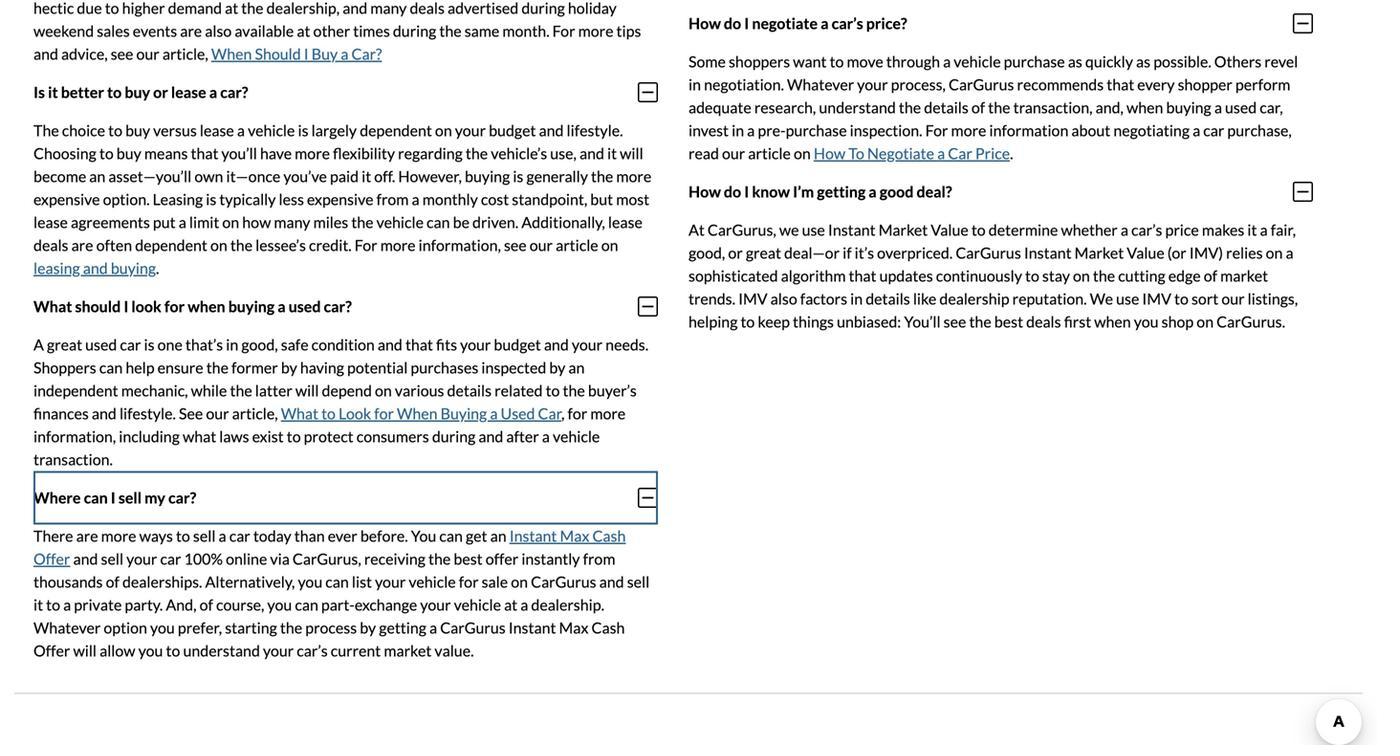 Task type: vqa. For each thing, say whether or not it's contained in the screenshot.


Task type: locate. For each thing, give the bounding box(es) containing it.
great inside the at cargurus, we use instant market value to determine whether a car's price makes it a fair, good, or great deal—or if it's overpriced. cargurus instant market value (or imv) relies on a sophisticated algorithm that updates continuously to stay on the cutting edge of market trends. imv also factors in details like dealership reputation. we use imv to sort our listings, helping to keep things unbiased: you'll see the best deals first when you shop on cargurus.
[[746, 243, 782, 262]]

0 vertical spatial will
[[620, 144, 644, 162]]

1 horizontal spatial good,
[[689, 243, 726, 262]]

it inside and sell your car 100% online via cargurus, receiving the best offer instantly from thousands of dealerships. alternatively, you can list your vehicle for sale on cargurus and sell it to a private party. and, of course, you can part-exchange your vehicle at a dealership. whatever option you prefer, starting the process by getting a cargurus instant max cash offer will allow you to understand your car's current market value.
[[33, 595, 43, 614]]

1 vertical spatial will
[[296, 381, 319, 400]]

1 horizontal spatial from
[[583, 550, 616, 568]]

alternatively,
[[205, 573, 295, 591]]

car? up "condition"
[[324, 297, 352, 316]]

to
[[830, 52, 844, 71], [107, 83, 122, 101], [108, 121, 122, 140], [99, 144, 114, 162], [972, 220, 986, 239], [1026, 266, 1040, 285], [1175, 289, 1189, 308], [741, 312, 755, 331], [546, 381, 560, 400], [322, 404, 336, 423], [287, 427, 301, 446], [176, 527, 190, 545], [46, 595, 60, 614], [166, 641, 180, 660]]

can left get
[[440, 527, 463, 545]]

pre-
[[758, 121, 786, 140]]

that up own
[[191, 144, 219, 162]]

can right where
[[84, 489, 108, 507]]

0 vertical spatial max
[[560, 527, 590, 545]]

1 horizontal spatial for
[[926, 121, 949, 140]]

use up the deal—or
[[802, 220, 826, 239]]

1 horizontal spatial understand
[[819, 98, 896, 117]]

deals
[[33, 236, 68, 254], [1027, 312, 1062, 331]]

the up ,
[[563, 381, 585, 400]]

i for look
[[124, 297, 129, 316]]

1 horizontal spatial will
[[296, 381, 319, 400]]

buy
[[312, 44, 338, 63]]

information,
[[419, 236, 501, 254], [33, 427, 116, 446]]

help
[[126, 358, 155, 377]]

a inside what should i look for when buying a used car? "dropdown button"
[[278, 297, 286, 316]]

whatever down the "private"
[[33, 618, 101, 637]]

2 expensive from the left
[[307, 190, 374, 208]]

0 vertical spatial best
[[995, 312, 1024, 331]]

1 vertical spatial do
[[724, 182, 742, 201]]

your down the starting
[[263, 641, 294, 660]]

my
[[145, 489, 165, 507]]

best
[[995, 312, 1024, 331], [454, 550, 483, 568]]

more up 'price'
[[952, 121, 987, 140]]

our inside the choice to buy versus lease a vehicle is largely dependent on your budget and lifestyle. choosing to buy means that you'll have more flexibility regarding the vehicle's use, and it will become an asset—you'll own it—once you've paid it off. however, buying is generally the more expensive option. leasing is typically less expensive from a monthly cost standpoint, but most lease agreements put a limit on how many miles the vehicle can be driven. additionally, lease deals are often dependent on the lessee's credit. for more information, see our article on leasing and buying .
[[530, 236, 553, 254]]

market
[[1221, 266, 1269, 285], [384, 641, 432, 660]]

car's left price
[[1132, 220, 1163, 239]]

it's
[[855, 243, 875, 262]]

0 vertical spatial deals
[[33, 236, 68, 254]]

for inside "dropdown button"
[[164, 297, 185, 316]]

by down safe
[[281, 358, 297, 377]]

what for what to look for when buying a used car
[[281, 404, 319, 423]]

1 vertical spatial what
[[281, 404, 319, 423]]

whatever inside "some shoppers want to move through a vehicle purchase as quickly as possible. others revel in negotiation. whatever your process, cargurus recommends that every shopper perform adequate research, understand the details of the transaction, and, when buying a used car, invest in a pre-purchase inspection. for more information about negotiating a car purchase, read our article on"
[[787, 75, 855, 94]]

great up shoppers
[[47, 335, 82, 354]]

deals down 'reputation.'
[[1027, 312, 1062, 331]]

budget up the inspected
[[494, 335, 541, 354]]

1 horizontal spatial an
[[490, 527, 507, 545]]

0 vertical spatial when
[[211, 44, 252, 63]]

0 vertical spatial understand
[[819, 98, 896, 117]]

negotiate
[[752, 14, 818, 33]]

it inside dropdown button
[[48, 83, 58, 101]]

how do i know i'm getting a good deal? button
[[689, 165, 1314, 218]]

lifestyle.
[[567, 121, 623, 140], [120, 404, 176, 423]]

minus square image for there are more ways to sell a car today than ever before. you can get an
[[638, 486, 658, 509]]

article down additionally,
[[556, 236, 599, 254]]

dependent up flexibility
[[360, 121, 432, 140]]

your
[[858, 75, 888, 94], [455, 121, 486, 140], [460, 335, 491, 354], [572, 335, 603, 354], [126, 550, 157, 568], [375, 573, 406, 591], [420, 595, 451, 614], [263, 641, 294, 660]]

to down how do i know i'm getting a good deal? dropdown button
[[972, 220, 986, 239]]

0 horizontal spatial best
[[454, 550, 483, 568]]

2 offer from the top
[[33, 641, 70, 660]]

via
[[270, 550, 290, 568]]

purchase
[[1004, 52, 1066, 71], [786, 121, 847, 140]]

will inside and sell your car 100% online via cargurus, receiving the best offer instantly from thousands of dealerships. alternatively, you can list your vehicle for sale on cargurus and sell it to a private party. and, of course, you can part-exchange your vehicle at a dealership. whatever option you prefer, starting the process by getting a cargurus instant max cash offer will allow you to understand your car's current market value.
[[73, 641, 97, 660]]

to down choice
[[99, 144, 114, 162]]

course,
[[216, 595, 264, 614]]

1 vertical spatial cargurus,
[[293, 550, 361, 568]]

imv down cutting
[[1143, 289, 1172, 308]]

factors
[[801, 289, 848, 308]]

when inside the at cargurus, we use instant market value to determine whether a car's price makes it a fair, good, or great deal—or if it's overpriced. cargurus instant market value (or imv) relies on a sophisticated algorithm that updates continuously to stay on the cutting edge of market trends. imv also factors in details like dealership reputation. we use imv to sort our listings, helping to keep things unbiased: you'll see the best deals first when you shop on cargurus.
[[1095, 312, 1132, 331]]

instant inside "instant max cash offer"
[[510, 527, 557, 545]]

one
[[158, 335, 183, 354]]

car left 'price'
[[949, 144, 973, 162]]

instant inside and sell your car 100% online via cargurus, receiving the best offer instantly from thousands of dealerships. alternatively, you can list your vehicle for sale on cargurus and sell it to a private party. and, of course, you can part-exchange your vehicle at a dealership. whatever option you prefer, starting the process by getting a cargurus instant max cash offer will allow you to understand your car's current market value.
[[509, 618, 556, 637]]

that's
[[186, 335, 223, 354]]

0 vertical spatial offer
[[33, 550, 70, 568]]

related
[[495, 381, 543, 400]]

own
[[195, 167, 223, 185]]

0 horizontal spatial imv
[[739, 289, 768, 308]]

0 vertical spatial an
[[89, 167, 106, 185]]

0 horizontal spatial dependent
[[135, 236, 208, 254]]

2 horizontal spatial will
[[620, 144, 644, 162]]

it down thousands
[[33, 595, 43, 614]]

0 vertical spatial from
[[377, 190, 409, 208]]

is down own
[[206, 190, 217, 208]]

car
[[949, 144, 973, 162], [538, 404, 562, 423]]

1 vertical spatial market
[[384, 641, 432, 660]]

1 offer from the top
[[33, 550, 70, 568]]

vehicle inside "some shoppers want to move through a vehicle purchase as quickly as possible. others revel in negotiation. whatever your process, cargurus recommends that every shopper perform adequate research, understand the details of the transaction, and, when buying a used car, invest in a pre-purchase inspection. for more information about negotiating a car purchase, read our article on"
[[954, 52, 1001, 71]]

can inside a great used car is one that's in good, safe condition and that fits your budget and your needs. shoppers can help ensure the former by having potential purchases inspected by an independent mechanic, while the latter will depend on various details related to the buyer's finances and lifestyle. see our article,
[[99, 358, 123, 377]]

car's inside the at cargurus, we use instant market value to determine whether a car's price makes it a fair, good, or great deal—or if it's overpriced. cargurus instant market value (or imv) relies on a sophisticated algorithm that updates continuously to stay on the cutting edge of market trends. imv also factors in details like dealership reputation. we use imv to sort our listings, helping to keep things unbiased: you'll see the best deals first when you shop on cargurus.
[[1132, 220, 1163, 239]]

vehicle down ,
[[553, 427, 600, 446]]

100%
[[184, 550, 223, 568]]

deals inside the at cargurus, we use instant market value to determine whether a car's price makes it a fair, good, or great deal—or if it's overpriced. cargurus instant market value (or imv) relies on a sophisticated algorithm that updates continuously to stay on the cutting edge of market trends. imv also factors in details like dealership reputation. we use imv to sort our listings, helping to keep things unbiased: you'll see the best deals first when you shop on cargurus.
[[1027, 312, 1062, 331]]

0 vertical spatial what
[[33, 297, 72, 316]]

0 horizontal spatial by
[[281, 358, 297, 377]]

cash down dealership.
[[592, 618, 625, 637]]

the down how
[[230, 236, 253, 254]]

additionally,
[[522, 213, 606, 231]]

2 imv from the left
[[1143, 289, 1172, 308]]

can left help
[[99, 358, 123, 377]]

getting inside and sell your car 100% online via cargurus, receiving the best offer instantly from thousands of dealerships. alternatively, you can list your vehicle for sale on cargurus and sell it to a private party. and, of course, you can part-exchange your vehicle at a dealership. whatever option you prefer, starting the process by getting a cargurus instant max cash offer will allow you to understand your car's current market value.
[[379, 618, 427, 637]]

1 horizontal spatial see
[[944, 312, 967, 331]]

i for buy
[[304, 44, 309, 63]]

trends.
[[689, 289, 736, 308]]

or inside dropdown button
[[153, 83, 168, 101]]

the
[[899, 98, 922, 117], [989, 98, 1011, 117], [466, 144, 488, 162], [591, 167, 614, 185], [351, 213, 374, 231], [230, 236, 253, 254], [1094, 266, 1116, 285], [970, 312, 992, 331], [206, 358, 229, 377], [230, 381, 252, 400], [563, 381, 585, 400], [429, 550, 451, 568], [280, 618, 303, 637]]

to inside a great used car is one that's in good, safe condition and that fits your budget and your needs. shoppers can help ensure the former by having potential purchases inspected by an independent mechanic, while the latter will depend on various details related to the buyer's finances and lifestyle. see our article,
[[546, 381, 560, 400]]

when up that's
[[188, 297, 225, 316]]

and,
[[1096, 98, 1124, 117]]

will inside a great used car is one that's in good, safe condition and that fits your budget and your needs. shoppers can help ensure the former by having potential purchases inspected by an independent mechanic, while the latter will depend on various details related to the buyer's finances and lifestyle. see our article,
[[296, 381, 319, 400]]

buy inside dropdown button
[[125, 83, 150, 101]]

to right choice
[[108, 121, 122, 140]]

you right 'allow'
[[138, 641, 163, 660]]

offer inside and sell your car 100% online via cargurus, receiving the best offer instantly from thousands of dealerships. alternatively, you can list your vehicle for sale on cargurus and sell it to a private party. and, of course, you can part-exchange your vehicle at a dealership. whatever option you prefer, starting the process by getting a cargurus instant max cash offer will allow you to understand your car's current market value.
[[33, 641, 70, 660]]

often
[[96, 236, 132, 254]]

vehicle's
[[491, 144, 547, 162]]

1 horizontal spatial cargurus,
[[708, 220, 777, 239]]

more down buyer's
[[591, 404, 626, 423]]

buying up the former
[[228, 297, 275, 316]]

to right better
[[107, 83, 122, 101]]

0 vertical spatial see
[[504, 236, 527, 254]]

on up regarding
[[435, 121, 452, 140]]

1 horizontal spatial used
[[289, 297, 321, 316]]

by
[[281, 358, 297, 377], [550, 358, 566, 377], [360, 618, 376, 637]]

can inside the choice to buy versus lease a vehicle is largely dependent on your budget and lifestyle. choosing to buy means that you'll have more flexibility regarding the vehicle's use, and it will become an asset—you'll own it—once you've paid it off. however, buying is generally the more expensive option. leasing is typically less expensive from a monthly cost standpoint, but most lease agreements put a limit on how many miles the vehicle can be driven. additionally, lease deals are often dependent on the lessee's credit. for more information, see our article on leasing and buying .
[[427, 213, 450, 231]]

the left vehicle's
[[466, 144, 488, 162]]

minus square image inside is it better to buy or lease a car? dropdown button
[[638, 81, 658, 104]]

cargurus inside the at cargurus, we use instant market value to determine whether a car's price makes it a fair, good, or great deal—or if it's overpriced. cargurus instant market value (or imv) relies on a sophisticated algorithm that updates continuously to stay on the cutting edge of market trends. imv also factors in details like dealership reputation. we use imv to sort our listings, helping to keep things unbiased: you'll see the best deals first when you shop on cargurus.
[[956, 243, 1022, 262]]

do inside the how do i negotiate a car's price? dropdown button
[[724, 14, 742, 33]]

to inside , for more information, including what laws exist to protect consumers during and after a vehicle transaction.
[[287, 427, 301, 446]]

shopper
[[1178, 75, 1233, 94]]

0 horizontal spatial or
[[153, 83, 168, 101]]

1 vertical spatial used
[[289, 297, 321, 316]]

in inside the at cargurus, we use instant market value to determine whether a car's price makes it a fair, good, or great deal—or if it's overpriced. cargurus instant market value (or imv) relies on a sophisticated algorithm that updates continuously to stay on the cutting edge of market trends. imv also factors in details like dealership reputation. we use imv to sort our listings, helping to keep things unbiased: you'll see the best deals first when you shop on cargurus.
[[851, 289, 863, 308]]

or
[[153, 83, 168, 101], [729, 243, 743, 262]]

is
[[298, 121, 309, 140], [513, 167, 524, 185], [206, 190, 217, 208], [144, 335, 155, 354]]

you'll
[[222, 144, 257, 162]]

deals inside the choice to buy versus lease a vehicle is largely dependent on your budget and lifestyle. choosing to buy means that you'll have more flexibility regarding the vehicle's use, and it will become an asset—you'll own it—once you've paid it off. however, buying is generally the more expensive option. leasing is typically less expensive from a monthly cost standpoint, but most lease agreements put a limit on how many miles the vehicle can be driven. additionally, lease deals are often dependent on the lessee's credit. for more information, see our article on leasing and buying .
[[33, 236, 68, 254]]

1 vertical spatial .
[[156, 259, 159, 277]]

market up overpriced.
[[879, 220, 928, 239]]

2 horizontal spatial car?
[[324, 297, 352, 316]]

what for what should i look for when buying a used car?
[[33, 297, 72, 316]]

expensive down paid
[[307, 190, 374, 208]]

1 vertical spatial great
[[47, 335, 82, 354]]

0 vertical spatial purchase
[[1004, 52, 1066, 71]]

getting down exchange
[[379, 618, 427, 637]]

whatever inside and sell your car 100% online via cargurus, receiving the best offer instantly from thousands of dealerships. alternatively, you can list your vehicle for sale on cargurus and sell it to a private party. and, of course, you can part-exchange your vehicle at a dealership. whatever option you prefer, starting the process by getting a cargurus instant max cash offer will allow you to understand your car's current market value.
[[33, 618, 101, 637]]

2 do from the top
[[724, 182, 742, 201]]

1 vertical spatial when
[[397, 404, 438, 423]]

2 vertical spatial used
[[85, 335, 117, 354]]

from inside and sell your car 100% online via cargurus, receiving the best offer instantly from thousands of dealerships. alternatively, you can list your vehicle for sale on cargurus and sell it to a private party. and, of course, you can part-exchange your vehicle at a dealership. whatever option you prefer, starting the process by getting a cargurus instant max cash offer will allow you to understand your car's current market value.
[[583, 550, 616, 568]]

1 horizontal spatial deals
[[1027, 312, 1062, 331]]

while
[[191, 381, 227, 400]]

1 vertical spatial max
[[559, 618, 589, 637]]

lessee's
[[256, 236, 306, 254]]

the up information
[[989, 98, 1011, 117]]

1 vertical spatial article
[[556, 236, 599, 254]]

0 vertical spatial or
[[153, 83, 168, 101]]

0 horizontal spatial will
[[73, 641, 97, 660]]

cargurus up dealership.
[[531, 573, 597, 591]]

you left shop
[[1135, 312, 1159, 331]]

sale
[[482, 573, 508, 591]]

0 horizontal spatial great
[[47, 335, 82, 354]]

depend
[[322, 381, 372, 400]]

2 as from the left
[[1137, 52, 1151, 71]]

buy up asset—you'll
[[117, 144, 141, 162]]

1 vertical spatial offer
[[33, 641, 70, 660]]

overpriced.
[[878, 243, 953, 262]]

0 vertical spatial buy
[[125, 83, 150, 101]]

purchase up recommends
[[1004, 52, 1066, 71]]

2 horizontal spatial details
[[925, 98, 969, 117]]

1 vertical spatial for
[[355, 236, 378, 254]]

details up buying
[[447, 381, 492, 400]]

price?
[[867, 14, 908, 33]]

perform
[[1236, 75, 1291, 94]]

information, up transaction.
[[33, 427, 116, 446]]

our right read
[[722, 144, 746, 162]]

like
[[914, 289, 937, 308]]

our right sort
[[1222, 289, 1245, 308]]

great down the we
[[746, 243, 782, 262]]

after
[[507, 427, 539, 446]]

1 vertical spatial deals
[[1027, 312, 1062, 331]]

is inside a great used car is one that's in good, safe condition and that fits your budget and your needs. shoppers can help ensure the former by having potential purchases inspected by an independent mechanic, while the latter will depend on various details related to the buyer's finances and lifestyle. see our article,
[[144, 335, 155, 354]]

sell inside dropdown button
[[119, 489, 142, 507]]

best down 'dealership'
[[995, 312, 1024, 331]]

where can i sell my car?
[[33, 489, 196, 507]]

expensive
[[33, 190, 100, 208], [307, 190, 374, 208]]

1 horizontal spatial dependent
[[360, 121, 432, 140]]

for up how to negotiate a car price .
[[926, 121, 949, 140]]

to right related
[[546, 381, 560, 400]]

from down off.
[[377, 190, 409, 208]]

0 horizontal spatial expensive
[[33, 190, 100, 208]]

more
[[952, 121, 987, 140], [295, 144, 330, 162], [617, 167, 652, 185], [381, 236, 416, 254], [591, 404, 626, 423], [101, 527, 136, 545]]

0 horizontal spatial getting
[[379, 618, 427, 637]]

1 vertical spatial or
[[729, 243, 743, 262]]

cargurus inside "some shoppers want to move through a vehicle purchase as quickly as possible. others revel in negotiation. whatever your process, cargurus recommends that every shopper perform adequate research, understand the details of the transaction, and, when buying a used car, invest in a pre-purchase inspection. for more information about negotiating a car purchase, read our article on"
[[949, 75, 1015, 94]]

for
[[164, 297, 185, 316], [374, 404, 394, 423], [568, 404, 588, 423], [459, 573, 479, 591]]

instant up instantly
[[510, 527, 557, 545]]

1 vertical spatial see
[[944, 312, 967, 331]]

car's down the process
[[297, 641, 328, 660]]

have
[[260, 144, 292, 162]]

1 vertical spatial best
[[454, 550, 483, 568]]

i for know
[[745, 182, 749, 201]]

you inside the at cargurus, we use instant market value to determine whether a car's price makes it a fair, good, or great deal—or if it's overpriced. cargurus instant market value (or imv) relies on a sophisticated algorithm that updates continuously to stay on the cutting edge of market trends. imv also factors in details like dealership reputation. we use imv to sort our listings, helping to keep things unbiased: you'll see the best deals first when you shop on cargurus.
[[1135, 312, 1159, 331]]

the
[[33, 121, 59, 140]]

on inside "some shoppers want to move through a vehicle purchase as quickly as possible. others revel in negotiation. whatever your process, cargurus recommends that every shopper perform adequate research, understand the details of the transaction, and, when buying a used car, invest in a pre-purchase inspection. for more information about negotiating a car purchase, read our article on"
[[794, 144, 811, 162]]

0 horizontal spatial used
[[85, 335, 117, 354]]

as up recommends
[[1069, 52, 1083, 71]]

details inside "some shoppers want to move through a vehicle purchase as quickly as possible. others revel in negotiation. whatever your process, cargurus recommends that every shopper perform adequate research, understand the details of the transaction, and, when buying a used car, invest in a pre-purchase inspection. for more information about negotiating a car purchase, read our article on"
[[925, 98, 969, 117]]

your inside "some shoppers want to move through a vehicle purchase as quickly as possible. others revel in negotiation. whatever your process, cargurus recommends that every shopper perform adequate research, understand the details of the transaction, and, when buying a used car, invest in a pre-purchase inspection. for more information about negotiating a car purchase, read our article on"
[[858, 75, 888, 94]]

understand up the inspection.
[[819, 98, 896, 117]]

how inside how do i know i'm getting a good deal? dropdown button
[[689, 182, 721, 201]]

how to negotiate a car price link
[[814, 144, 1011, 162]]

minus square image for at cargurus, we use instant market value to determine whether a car's price makes it a fair, good, or great deal—or if it's overpriced. cargurus instant market value (or imv) relies on a sophisticated algorithm that updates continuously to stay on the cutting edge of market trends. imv also factors in details like dealership reputation. we use imv to sort our listings, helping to keep things unbiased: you'll see the best deals first when you shop on cargurus.
[[1294, 180, 1314, 203]]

. down information
[[1011, 144, 1014, 162]]

sort
[[1192, 289, 1219, 308]]

monthly
[[423, 190, 478, 208]]

on inside and sell your car 100% online via cargurus, receiving the best offer instantly from thousands of dealerships. alternatively, you can list your vehicle for sale on cargurus and sell it to a private party. and, of course, you can part-exchange your vehicle at a dealership. whatever option you prefer, starting the process by getting a cargurus instant max cash offer will allow you to understand your car's current market value.
[[511, 573, 528, 591]]

minus square image inside where can i sell my car? dropdown button
[[638, 486, 658, 509]]

1 horizontal spatial .
[[1011, 144, 1014, 162]]

0 horizontal spatial car
[[538, 404, 562, 423]]

,
[[562, 404, 565, 423]]

budget
[[489, 121, 536, 140], [494, 335, 541, 354]]

0 vertical spatial do
[[724, 14, 742, 33]]

more inside "some shoppers want to move through a vehicle purchase as quickly as possible. others revel in negotiation. whatever your process, cargurus recommends that every shopper perform adequate research, understand the details of the transaction, and, when buying a used car, invest in a pre-purchase inspection. for more information about negotiating a car purchase, read our article on"
[[952, 121, 987, 140]]

or inside the at cargurus, we use instant market value to determine whether a car's price makes it a fair, good, or great deal—or if it's overpriced. cargurus instant market value (or imv) relies on a sophisticated algorithm that updates continuously to stay on the cutting edge of market trends. imv also factors in details like dealership reputation. we use imv to sort our listings, helping to keep things unbiased: you'll see the best deals first when you shop on cargurus.
[[729, 243, 743, 262]]

1 vertical spatial getting
[[379, 618, 427, 637]]

1 horizontal spatial purchase
[[1004, 52, 1066, 71]]

details down process,
[[925, 98, 969, 117]]

2 vertical spatial car's
[[297, 641, 328, 660]]

0 horizontal spatial as
[[1069, 52, 1083, 71]]

should
[[75, 297, 121, 316]]

our
[[722, 144, 746, 162], [530, 236, 553, 254], [1222, 289, 1245, 308], [206, 404, 229, 423]]

0 vertical spatial cash
[[593, 527, 626, 545]]

1 horizontal spatial whatever
[[787, 75, 855, 94]]

that inside the choice to buy versus lease a vehicle is largely dependent on your budget and lifestyle. choosing to buy means that you'll have more flexibility regarding the vehicle's use, and it will become an asset—you'll own it—once you've paid it off. however, buying is generally the more expensive option. leasing is typically less expensive from a monthly cost standpoint, but most lease agreements put a limit on how many miles the vehicle can be driven. additionally, lease deals are often dependent on the lessee's credit. for more information, see our article on leasing and buying .
[[191, 144, 219, 162]]

when down various
[[397, 404, 438, 423]]

where can i sell my car? button
[[33, 471, 658, 525]]

an right the inspected
[[569, 358, 585, 377]]

1 do from the top
[[724, 14, 742, 33]]

others
[[1215, 52, 1262, 71]]

a inside is it better to buy or lease a car? dropdown button
[[209, 83, 217, 101]]

an right get
[[490, 527, 507, 545]]

a great used car is one that's in good, safe condition and that fits your budget and your needs. shoppers can help ensure the former by having potential purchases inspected by an independent mechanic, while the latter will depend on various details related to the buyer's finances and lifestyle. see our article,
[[33, 335, 649, 423]]

first
[[1065, 312, 1092, 331]]

details down "updates"
[[866, 289, 911, 308]]

1 horizontal spatial car?
[[220, 83, 248, 101]]

0 horizontal spatial details
[[447, 381, 492, 400]]

1 horizontal spatial lifestyle.
[[567, 121, 623, 140]]

do inside how do i know i'm getting a good deal? dropdown button
[[724, 182, 742, 201]]

1 vertical spatial from
[[583, 550, 616, 568]]

2 horizontal spatial an
[[569, 358, 585, 377]]

1 vertical spatial use
[[1117, 289, 1140, 308]]

by right the inspected
[[550, 358, 566, 377]]

how inside the how do i negotiate a car's price? dropdown button
[[689, 14, 721, 33]]

0 vertical spatial great
[[746, 243, 782, 262]]

see down 'driven.'
[[504, 236, 527, 254]]

how for how to negotiate a car price .
[[814, 144, 846, 162]]

2 vertical spatial how
[[689, 182, 721, 201]]

buying down "often"
[[111, 259, 156, 277]]

how
[[689, 14, 721, 33], [814, 144, 846, 162], [689, 182, 721, 201]]

you'll
[[905, 312, 941, 331]]

current
[[331, 641, 381, 660]]

1 horizontal spatial article
[[749, 144, 791, 162]]

0 vertical spatial getting
[[817, 182, 866, 201]]

that left fits
[[406, 335, 433, 354]]

more inside , for more information, including what laws exist to protect consumers during and after a vehicle transaction.
[[591, 404, 626, 423]]

1 horizontal spatial getting
[[817, 182, 866, 201]]

0 horizontal spatial what
[[33, 297, 72, 316]]

some shoppers want to move through a vehicle purchase as quickly as possible. others revel in negotiation. whatever your process, cargurus recommends that every shopper perform adequate research, understand the details of the transaction, and, when buying a used car, invest in a pre-purchase inspection. for more information about negotiating a car purchase, read our article on
[[689, 52, 1299, 162]]

to right exist
[[287, 427, 301, 446]]

i left look at the top of the page
[[124, 297, 129, 316]]

0 horizontal spatial car's
[[297, 641, 328, 660]]

how for how do i negotiate a car's price?
[[689, 14, 721, 33]]

for inside and sell your car 100% online via cargurus, receiving the best offer instantly from thousands of dealerships. alternatively, you can list your vehicle for sale on cargurus and sell it to a private party. and, of course, you can part-exchange your vehicle at a dealership. whatever option you prefer, starting the process by getting a cargurus instant max cash offer will allow you to understand your car's current market value.
[[459, 573, 479, 591]]

car,
[[1260, 98, 1284, 117]]

continuously
[[937, 266, 1023, 285]]

, for more information, including what laws exist to protect consumers during and after a vehicle transaction.
[[33, 404, 626, 469]]

buying inside "dropdown button"
[[228, 297, 275, 316]]

car inside a great used car is one that's in good, safe condition and that fits your budget and your needs. shoppers can help ensure the former by having potential purchases inspected by an independent mechanic, while the latter will depend on various details related to the buyer's finances and lifestyle. see our article,
[[120, 335, 141, 354]]

1 horizontal spatial as
[[1137, 52, 1151, 71]]

to left keep
[[741, 312, 755, 331]]

minus square image
[[1294, 12, 1314, 35], [638, 81, 658, 104], [1294, 180, 1314, 203], [638, 486, 658, 509]]

or up versus
[[153, 83, 168, 101]]

what down latter
[[281, 404, 319, 423]]

2 horizontal spatial by
[[550, 358, 566, 377]]

our inside "some shoppers want to move through a vehicle purchase as quickly as possible. others revel in negotiation. whatever your process, cargurus recommends that every shopper perform adequate research, understand the details of the transaction, and, when buying a used car, invest in a pre-purchase inspection. for more information about negotiating a car purchase, read our article on"
[[722, 144, 746, 162]]

0 horizontal spatial deals
[[33, 236, 68, 254]]

however,
[[398, 167, 462, 185]]

that down it's on the top of the page
[[849, 266, 877, 285]]

cash up dealership.
[[593, 527, 626, 545]]

purchases
[[411, 358, 479, 377]]

0 horizontal spatial understand
[[183, 641, 260, 660]]

dependent
[[360, 121, 432, 140], [135, 236, 208, 254]]

0 vertical spatial whatever
[[787, 75, 855, 94]]

a inside , for more information, including what laws exist to protect consumers during and after a vehicle transaction.
[[542, 427, 550, 446]]

by up current
[[360, 618, 376, 637]]

on down potential
[[375, 381, 392, 400]]

minus square image inside the how do i negotiate a car's price? dropdown button
[[1294, 12, 1314, 35]]

for
[[926, 121, 949, 140], [355, 236, 378, 254]]

means
[[144, 144, 188, 162]]

0 vertical spatial for
[[926, 121, 949, 140]]

2 horizontal spatial used
[[1226, 98, 1257, 117]]

from
[[377, 190, 409, 208], [583, 550, 616, 568]]

good, up the former
[[241, 335, 278, 354]]

negotiating
[[1114, 121, 1190, 140]]

recommends
[[1018, 75, 1104, 94]]

getting
[[817, 182, 866, 201], [379, 618, 427, 637]]

0 vertical spatial used
[[1226, 98, 1257, 117]]

0 vertical spatial how
[[689, 14, 721, 33]]

1 horizontal spatial car
[[949, 144, 973, 162]]

move
[[847, 52, 884, 71]]

we
[[780, 220, 799, 239]]

instant up if
[[829, 220, 876, 239]]

0 horizontal spatial information,
[[33, 427, 116, 446]]

0 horizontal spatial value
[[931, 220, 969, 239]]

to
[[849, 144, 865, 162]]

0 horizontal spatial purchase
[[786, 121, 847, 140]]

max inside and sell your car 100% online via cargurus, receiving the best offer instantly from thousands of dealerships. alternatively, you can list your vehicle for sale on cargurus and sell it to a private party. and, of course, you can part-exchange your vehicle at a dealership. whatever option you prefer, starting the process by getting a cargurus instant max cash offer will allow you to understand your car's current market value.
[[559, 618, 589, 637]]

article
[[749, 144, 791, 162], [556, 236, 599, 254]]

what inside "dropdown button"
[[33, 297, 72, 316]]

as up the every
[[1137, 52, 1151, 71]]

lease
[[171, 83, 206, 101], [200, 121, 234, 140], [33, 213, 68, 231], [608, 213, 643, 231]]

information, inside the choice to buy versus lease a vehicle is largely dependent on your budget and lifestyle. choosing to buy means that you'll have more flexibility regarding the vehicle's use, and it will become an asset—you'll own it—once you've paid it off. however, buying is generally the more expensive option. leasing is typically less expensive from a monthly cost standpoint, but most lease agreements put a limit on how many miles the vehicle can be driven. additionally, lease deals are often dependent on the lessee's credit. for more information, see our article on leasing and buying .
[[419, 236, 501, 254]]

cargurus, inside and sell your car 100% online via cargurus, receiving the best offer instantly from thousands of dealerships. alternatively, you can list your vehicle for sale on cargurus and sell it to a private party. and, of course, you can part-exchange your vehicle at a dealership. whatever option you prefer, starting the process by getting a cargurus instant max cash offer will allow you to understand your car's current market value.
[[293, 550, 361, 568]]

1 vertical spatial car?
[[324, 297, 352, 316]]

it up but
[[608, 144, 617, 162]]

a inside how do i know i'm getting a good deal? dropdown button
[[869, 182, 877, 201]]

market inside the at cargurus, we use instant market value to determine whether a car's price makes it a fair, good, or great deal—or if it's overpriced. cargurus instant market value (or imv) relies on a sophisticated algorithm that updates continuously to stay on the cutting edge of market trends. imv also factors in details like dealership reputation. we use imv to sort our listings, helping to keep things unbiased: you'll see the best deals first when you shop on cargurus.
[[1221, 266, 1269, 285]]

1 horizontal spatial best
[[995, 312, 1024, 331]]



Task type: describe. For each thing, give the bounding box(es) containing it.
your down ways
[[126, 550, 157, 568]]

value.
[[435, 641, 474, 660]]

imv)
[[1190, 243, 1224, 262]]

2 vertical spatial an
[[490, 527, 507, 545]]

party.
[[125, 595, 163, 614]]

of up prefer,
[[200, 595, 213, 614]]

cargurus, inside the at cargurus, we use instant market value to determine whether a car's price makes it a fair, good, or great deal—or if it's overpriced. cargurus instant market value (or imv) relies on a sophisticated algorithm that updates continuously to stay on the cutting edge of market trends. imv also factors in details like dealership reputation. we use imv to sort our listings, helping to keep things unbiased: you'll see the best deals first when you shop on cargurus.
[[708, 220, 777, 239]]

minus square image
[[638, 295, 658, 318]]

asset—you'll
[[109, 167, 192, 185]]

to down prefer,
[[166, 641, 180, 660]]

great inside a great used car is one that's in good, safe condition and that fits your budget and your needs. shoppers can help ensure the former by having potential purchases inspected by an independent mechanic, while the latter will depend on various details related to the buyer's finances and lifestyle. see our article,
[[47, 335, 82, 354]]

about
[[1072, 121, 1111, 140]]

and up dealership.
[[600, 573, 624, 591]]

best inside and sell your car 100% online via cargurus, receiving the best offer instantly from thousands of dealerships. alternatively, you can list your vehicle for sale on cargurus and sell it to a private party. and, of course, you can part-exchange your vehicle at a dealership. whatever option you prefer, starting the process by getting a cargurus instant max cash offer will allow you to understand your car's current market value.
[[454, 550, 483, 568]]

vehicle down the sale
[[454, 595, 501, 614]]

in down some
[[689, 75, 701, 94]]

typically
[[220, 190, 276, 208]]

good, inside a great used car is one that's in good, safe condition and that fits your budget and your needs. shoppers can help ensure the former by having potential purchases inspected by an independent mechanic, while the latter will depend on various details related to the buyer's finances and lifestyle. see our article,
[[241, 335, 278, 354]]

can up part-
[[326, 573, 349, 591]]

you've
[[284, 167, 327, 185]]

when should i buy a car? link
[[211, 44, 382, 63]]

our inside the at cargurus, we use instant market value to determine whether a car's price makes it a fair, good, or great deal—or if it's overpriced. cargurus instant market value (or imv) relies on a sophisticated algorithm that updates continuously to stay on the cutting edge of market trends. imv also factors in details like dealership reputation. we use imv to sort our listings, helping to keep things unbiased: you'll see the best deals first when you shop on cargurus.
[[1222, 289, 1245, 308]]

0 vertical spatial car?
[[220, 83, 248, 101]]

you up the starting
[[267, 595, 292, 614]]

the down 'dealership'
[[970, 312, 992, 331]]

best inside the at cargurus, we use instant market value to determine whether a car's price makes it a fair, good, or great deal—or if it's overpriced. cargurus instant market value (or imv) relies on a sophisticated algorithm that updates continuously to stay on the cutting edge of market trends. imv also factors in details like dealership reputation. we use imv to sort our listings, helping to keep things unbiased: you'll see the best deals first when you shop on cargurus.
[[995, 312, 1024, 331]]

at
[[689, 220, 705, 239]]

cash inside and sell your car 100% online via cargurus, receiving the best offer instantly from thousands of dealerships. alternatively, you can list your vehicle for sale on cargurus and sell it to a private party. and, of course, you can part-exchange your vehicle at a dealership. whatever option you prefer, starting the process by getting a cargurus instant max cash offer will allow you to understand your car's current market value.
[[592, 618, 625, 637]]

listings,
[[1248, 289, 1299, 308]]

be
[[453, 213, 470, 231]]

article,
[[232, 404, 278, 423]]

for inside the choice to buy versus lease a vehicle is largely dependent on your budget and lifestyle. choosing to buy means that you'll have more flexibility regarding the vehicle's use, and it will become an asset—you'll own it—once you've paid it off. however, buying is generally the more expensive option. leasing is typically less expensive from a monthly cost standpoint, but most lease agreements put a limit on how many miles the vehicle can be driven. additionally, lease deals are often dependent on the lessee's credit. for more information, see our article on leasing and buying .
[[355, 236, 378, 254]]

dealership
[[940, 289, 1010, 308]]

the down process,
[[899, 98, 922, 117]]

1 vertical spatial dependent
[[135, 236, 208, 254]]

it—once
[[226, 167, 281, 185]]

when inside what should i look for when buying a used car? "dropdown button"
[[188, 297, 225, 316]]

is down vehicle's
[[513, 167, 524, 185]]

including
[[119, 427, 180, 446]]

know
[[752, 182, 790, 201]]

finances
[[33, 404, 89, 423]]

for up consumers
[[374, 404, 394, 423]]

on down but
[[602, 236, 619, 254]]

vehicle down receiving
[[409, 573, 456, 591]]

process,
[[891, 75, 946, 94]]

used
[[501, 404, 535, 423]]

car up 'online' on the bottom
[[229, 527, 250, 545]]

to right ways
[[176, 527, 190, 545]]

use,
[[550, 144, 577, 162]]

. inside the choice to buy versus lease a vehicle is largely dependent on your budget and lifestyle. choosing to buy means that you'll have more flexibility regarding the vehicle's use, and it will become an asset—you'll own it—once you've paid it off. however, buying is generally the more expensive option. leasing is typically less expensive from a monthly cost standpoint, but most lease agreements put a limit on how many miles the vehicle can be driven. additionally, lease deals are often dependent on the lessee's credit. for more information, see our article on leasing and buying .
[[156, 259, 159, 277]]

when should i buy a car?
[[211, 44, 382, 63]]

it inside the at cargurus, we use instant market value to determine whether a car's price makes it a fair, good, or great deal—or if it's overpriced. cargurus instant market value (or imv) relies on a sophisticated algorithm that updates continuously to stay on the cutting edge of market trends. imv also factors in details like dealership reputation. we use imv to sort our listings, helping to keep things unbiased: you'll see the best deals first when you shop on cargurus.
[[1248, 220, 1258, 239]]

used inside "some shoppers want to move through a vehicle purchase as quickly as possible. others revel in negotiation. whatever your process, cargurus recommends that every shopper perform adequate research, understand the details of the transaction, and, when buying a used car, invest in a pre-purchase inspection. for more information about negotiating a car purchase, read our article on"
[[1226, 98, 1257, 117]]

in inside a great used car is one that's in good, safe condition and that fits your budget and your needs. shoppers can help ensure the former by having potential purchases inspected by an independent mechanic, while the latter will depend on various details related to the buyer's finances and lifestyle. see our article,
[[226, 335, 239, 354]]

buying up cost at the left of the page
[[465, 167, 510, 185]]

what to look for when buying a used car link
[[281, 404, 562, 423]]

deal—or
[[785, 243, 840, 262]]

ever
[[328, 527, 358, 545]]

and inside , for more information, including what laws exist to protect consumers during and after a vehicle transaction.
[[479, 427, 504, 446]]

1 horizontal spatial use
[[1117, 289, 1140, 308]]

the up but
[[591, 167, 614, 185]]

mechanic,
[[121, 381, 188, 400]]

max inside "instant max cash offer"
[[560, 527, 590, 545]]

your right fits
[[460, 335, 491, 354]]

on left how
[[222, 213, 239, 231]]

the up we
[[1094, 266, 1116, 285]]

makes
[[1203, 220, 1245, 239]]

sophisticated
[[689, 266, 778, 285]]

receiving
[[364, 550, 426, 568]]

1 vertical spatial are
[[76, 527, 98, 545]]

car inside "some shoppers want to move through a vehicle purchase as quickly as possible. others revel in negotiation. whatever your process, cargurus recommends that every shopper perform adequate research, understand the details of the transaction, and, when buying a used car, invest in a pre-purchase inspection. for more information about negotiating a car purchase, read our article on"
[[1204, 121, 1225, 140]]

and down "often"
[[83, 259, 108, 277]]

transaction,
[[1014, 98, 1093, 117]]

you
[[411, 527, 437, 545]]

and right use,
[[580, 144, 605, 162]]

1 horizontal spatial value
[[1127, 243, 1165, 262]]

at
[[504, 595, 518, 614]]

how for how do i know i'm getting a good deal?
[[689, 182, 721, 201]]

how
[[242, 213, 271, 231]]

your up the value.
[[420, 595, 451, 614]]

car's inside dropdown button
[[832, 14, 864, 33]]

agreements
[[71, 213, 150, 231]]

should
[[255, 44, 301, 63]]

i for negotiate
[[745, 14, 749, 33]]

article inside "some shoppers want to move through a vehicle purchase as quickly as possible. others revel in negotiation. whatever your process, cargurus recommends that every shopper perform adequate research, understand the details of the transaction, and, when buying a used car, invest in a pre-purchase inspection. for more information about negotiating a car purchase, read our article on"
[[749, 144, 791, 162]]

understand inside and sell your car 100% online via cargurus, receiving the best offer instantly from thousands of dealerships. alternatively, you can list your vehicle for sale on cargurus and sell it to a private party. and, of course, you can part-exchange your vehicle at a dealership. whatever option you prefer, starting the process by getting a cargurus instant max cash offer will allow you to understand your car's current market value.
[[183, 641, 260, 660]]

the left the process
[[280, 618, 303, 637]]

lease up leasing
[[33, 213, 68, 231]]

0 vertical spatial value
[[931, 220, 969, 239]]

that inside "some shoppers want to move through a vehicle purchase as quickly as possible. others revel in negotiation. whatever your process, cargurus recommends that every shopper perform adequate research, understand the details of the transaction, and, when buying a used car, invest in a pre-purchase inspection. for more information about negotiating a car purchase, read our article on"
[[1107, 75, 1135, 94]]

fits
[[436, 335, 457, 354]]

we
[[1090, 289, 1114, 308]]

relies
[[1227, 243, 1264, 262]]

edge
[[1169, 266, 1201, 285]]

to left stay
[[1026, 266, 1040, 285]]

0 horizontal spatial use
[[802, 220, 826, 239]]

and up potential
[[378, 335, 403, 354]]

do for negotiate
[[724, 14, 742, 33]]

of inside "some shoppers want to move through a vehicle purchase as quickly as possible. others revel in negotiation. whatever your process, cargurus recommends that every shopper perform adequate research, understand the details of the transaction, and, when buying a used car, invest in a pre-purchase inspection. for more information about negotiating a car purchase, read our article on"
[[972, 98, 986, 117]]

and up use,
[[539, 121, 564, 140]]

during
[[432, 427, 476, 446]]

0 vertical spatial .
[[1011, 144, 1014, 162]]

there are more ways to sell a car today than ever before. you can get an
[[33, 527, 510, 545]]

lifestyle. inside a great used car is one that's in good, safe condition and that fits your budget and your needs. shoppers can help ensure the former by having potential purchases inspected by an independent mechanic, while the latter will depend on various details related to the buyer's finances and lifestyle. see our article,
[[120, 404, 176, 423]]

for inside "some shoppers want to move through a vehicle purchase as quickly as possible. others revel in negotiation. whatever your process, cargurus recommends that every shopper perform adequate research, understand the details of the transaction, and, when buying a used car, invest in a pre-purchase inspection. for more information about negotiating a car purchase, read our article on"
[[926, 121, 949, 140]]

of inside the at cargurus, we use instant market value to determine whether a car's price makes it a fair, good, or great deal—or if it's overpriced. cargurus instant market value (or imv) relies on a sophisticated algorithm that updates continuously to stay on the cutting edge of market trends. imv also factors in details like dealership reputation. we use imv to sort our listings, helping to keep things unbiased: you'll see the best deals first when you shop on cargurus.
[[1204, 266, 1218, 285]]

shoppers
[[729, 52, 791, 71]]

the choice to buy versus lease a vehicle is largely dependent on your budget and lifestyle. choosing to buy means that you'll have more flexibility regarding the vehicle's use, and it will become an asset—you'll own it—once you've paid it off. however, buying is generally the more expensive option. leasing is typically less expensive from a monthly cost standpoint, but most lease agreements put a limit on how many miles the vehicle can be driven. additionally, lease deals are often dependent on the lessee's credit. for more information, see our article on leasing and buying .
[[33, 121, 652, 277]]

leasing
[[153, 190, 203, 208]]

and up thousands
[[73, 550, 98, 568]]

market inside and sell your car 100% online via cargurus, receiving the best offer instantly from thousands of dealerships. alternatively, you can list your vehicle for sale on cargurus and sell it to a private party. and, of course, you can part-exchange your vehicle at a dealership. whatever option you prefer, starting the process by getting a cargurus instant max cash offer will allow you to understand your car's current market value.
[[384, 641, 432, 660]]

process
[[305, 618, 357, 637]]

stay
[[1043, 266, 1071, 285]]

get
[[466, 527, 488, 545]]

on down limit
[[210, 236, 227, 254]]

budget inside the choice to buy versus lease a vehicle is largely dependent on your budget and lifestyle. choosing to buy means that you'll have more flexibility regarding the vehicle's use, and it will become an asset—you'll own it—once you've paid it off. however, buying is generally the more expensive option. leasing is typically less expensive from a monthly cost standpoint, but most lease agreements put a limit on how many miles the vehicle can be driven. additionally, lease deals are often dependent on the lessee's credit. for more information, see our article on leasing and buying .
[[489, 121, 536, 140]]

1 imv from the left
[[739, 289, 768, 308]]

also
[[771, 289, 798, 308]]

more up you've
[[295, 144, 330, 162]]

to inside dropdown button
[[107, 83, 122, 101]]

lease inside dropdown button
[[171, 83, 206, 101]]

when inside "some shoppers want to move through a vehicle purchase as quickly as possible. others revel in negotiation. whatever your process, cargurus recommends that every shopper perform adequate research, understand the details of the transaction, and, when buying a used car, invest in a pre-purchase inspection. for more information about negotiating a car purchase, read our article on"
[[1127, 98, 1164, 117]]

see inside the at cargurus, we use instant market value to determine whether a car's price makes it a fair, good, or great deal—or if it's overpriced. cargurus instant market value (or imv) relies on a sophisticated algorithm that updates continuously to stay on the cutting edge of market trends. imv also factors in details like dealership reputation. we use imv to sort our listings, helping to keep things unbiased: you'll see the best deals first when you shop on cargurus.
[[944, 312, 967, 331]]

put
[[153, 213, 176, 231]]

at cargurus, we use instant market value to determine whether a car's price makes it a fair, good, or great deal—or if it's overpriced. cargurus instant market value (or imv) relies on a sophisticated algorithm that updates continuously to stay on the cutting edge of market trends. imv also factors in details like dealership reputation. we use imv to sort our listings, helping to keep things unbiased: you'll see the best deals first when you shop on cargurus.
[[689, 220, 1299, 331]]

to down thousands
[[46, 595, 60, 614]]

on inside a great used car is one that's in good, safe condition and that fits your budget and your needs. shoppers can help ensure the former by having potential purchases inspected by an independent mechanic, while the latter will depend on various details related to the buyer's finances and lifestyle. see our article,
[[375, 381, 392, 400]]

car inside and sell your car 100% online via cargurus, receiving the best offer instantly from thousands of dealerships. alternatively, you can list your vehicle for sale on cargurus and sell it to a private party. and, of course, you can part-exchange your vehicle at a dealership. whatever option you prefer, starting the process by getting a cargurus instant max cash offer will allow you to understand your car's current market value.
[[160, 550, 181, 568]]

exist
[[252, 427, 284, 446]]

2 vertical spatial buy
[[117, 144, 141, 162]]

to down edge
[[1175, 289, 1189, 308]]

car's inside and sell your car 100% online via cargurus, receiving the best offer instantly from thousands of dealerships. alternatively, you can list your vehicle for sale on cargurus and sell it to a private party. and, of course, you can part-exchange your vehicle at a dealership. whatever option you prefer, starting the process by getting a cargurus instant max cash offer will allow you to understand your car's current market value.
[[297, 641, 328, 660]]

negotiation.
[[704, 75, 784, 94]]

revel
[[1265, 52, 1299, 71]]

off.
[[374, 167, 395, 185]]

offer inside "instant max cash offer"
[[33, 550, 70, 568]]

to inside "some shoppers want to move through a vehicle purchase as quickly as possible. others revel in negotiation. whatever your process, cargurus recommends that every shopper perform adequate research, understand the details of the transaction, and, when buying a used car, invest in a pre-purchase inspection. for more information about negotiating a car purchase, read our article on"
[[830, 52, 844, 71]]

vehicle inside , for more information, including what laws exist to protect consumers during and after a vehicle transaction.
[[553, 427, 600, 446]]

inspection.
[[850, 121, 923, 140]]

and,
[[166, 595, 197, 614]]

good
[[880, 182, 914, 201]]

1 vertical spatial purchase
[[786, 121, 847, 140]]

leasing
[[33, 259, 80, 277]]

updates
[[880, 266, 934, 285]]

how to negotiate a car price .
[[814, 144, 1014, 162]]

car? inside "dropdown button"
[[324, 297, 352, 316]]

leasing and buying link
[[33, 259, 156, 277]]

do for know
[[724, 182, 742, 201]]

paid
[[330, 167, 359, 185]]

standpoint,
[[512, 190, 588, 208]]

buying inside "some shoppers want to move through a vehicle purchase as quickly as possible. others revel in negotiation. whatever your process, cargurus recommends that every shopper perform adequate research, understand the details of the transaction, and, when buying a used car, invest in a pre-purchase inspection. for more information about negotiating a car purchase, read our article on"
[[1167, 98, 1212, 117]]

of up the "private"
[[106, 573, 119, 591]]

the down the former
[[230, 381, 252, 400]]

it left off.
[[362, 167, 371, 185]]

having
[[300, 358, 344, 377]]

that inside a great used car is one that's in good, safe condition and that fits your budget and your needs. shoppers can help ensure the former by having potential purchases inspected by an independent mechanic, while the latter will depend on various details related to the buyer's finances and lifestyle. see our article,
[[406, 335, 433, 354]]

option.
[[103, 190, 150, 208]]

on right stay
[[1074, 266, 1091, 285]]

than
[[295, 527, 325, 545]]

various
[[395, 381, 444, 400]]

i for sell
[[111, 489, 116, 507]]

1 expensive from the left
[[33, 190, 100, 208]]

i'm
[[793, 182, 814, 201]]

ways
[[139, 527, 173, 545]]

more left ways
[[101, 527, 136, 545]]

0 vertical spatial market
[[879, 220, 928, 239]]

1 vertical spatial buy
[[125, 121, 150, 140]]

limit
[[189, 213, 219, 231]]

will inside the choice to buy versus lease a vehicle is largely dependent on your budget and lifestyle. choosing to buy means that you'll have more flexibility regarding the vehicle's use, and it will become an asset—you'll own it—once you've paid it off. however, buying is generally the more expensive option. leasing is typically less expensive from a monthly cost standpoint, but most lease agreements put a limit on how many miles the vehicle can be driven. additionally, lease deals are often dependent on the lessee's credit. for more information, see our article on leasing and buying .
[[620, 144, 644, 162]]

minus square image for the choice to buy versus lease a vehicle is largely dependent on your budget and lifestyle. choosing to buy means that you'll have more flexibility regarding the vehicle's use, and it will become an asset—you'll own it—once you've paid it off. however, buying is generally the more expensive option. leasing is typically less expensive from a monthly cost standpoint, but most lease agreements put a limit on how many miles the vehicle can be driven. additionally, lease deals are often dependent on the lessee's credit. for more information, see our article on
[[638, 81, 658, 104]]

can left part-
[[295, 595, 318, 614]]

on down fair,
[[1266, 243, 1284, 262]]

1 vertical spatial market
[[1075, 243, 1124, 262]]

your left needs. at the left of the page
[[572, 335, 603, 354]]

good, inside the at cargurus, we use instant market value to determine whether a car's price makes it a fair, good, or great deal—or if it's overpriced. cargurus instant market value (or imv) relies on a sophisticated algorithm that updates continuously to stay on the cutting edge of market trends. imv also factors in details like dealership reputation. we use imv to sort our listings, helping to keep things unbiased: you'll see the best deals first when you shop on cargurus.
[[689, 243, 726, 262]]

is left largely
[[298, 121, 309, 140]]

for inside , for more information, including what laws exist to protect consumers during and after a vehicle transaction.
[[568, 404, 588, 423]]

instant up stay
[[1025, 243, 1072, 262]]

getting inside dropdown button
[[817, 182, 866, 201]]

starting
[[225, 618, 277, 637]]

generally
[[527, 167, 588, 185]]

and down independent
[[92, 404, 117, 423]]

you up part-
[[298, 573, 323, 591]]

see
[[179, 404, 203, 423]]

an inside a great used car is one that's in good, safe condition and that fits your budget and your needs. shoppers can help ensure the former by having potential purchases inspected by an independent mechanic, while the latter will depend on various details related to the buyer's finances and lifestyle. see our article,
[[569, 358, 585, 377]]

buying
[[441, 404, 487, 423]]

the up while
[[206, 358, 229, 377]]

is it better to buy or lease a car?
[[33, 83, 248, 101]]

how do i negotiate a car's price?
[[689, 14, 908, 33]]

on down sort
[[1197, 312, 1214, 331]]

details inside a great used car is one that's in good, safe condition and that fits your budget and your needs. shoppers can help ensure the former by having potential purchases inspected by an independent mechanic, while the latter will depend on various details related to the buyer's finances and lifestyle. see our article,
[[447, 381, 492, 400]]

how do i know i'm getting a good deal?
[[689, 182, 953, 201]]

cash inside "instant max cash offer"
[[593, 527, 626, 545]]

versus
[[153, 121, 197, 140]]

1 horizontal spatial when
[[397, 404, 438, 423]]

lease down most
[[608, 213, 643, 231]]

shop
[[1162, 312, 1194, 331]]

vehicle up have
[[248, 121, 295, 140]]

more right 'credit.' on the left top
[[381, 236, 416, 254]]

you down and,
[[150, 618, 175, 637]]

there
[[33, 527, 73, 545]]

is
[[33, 83, 45, 101]]

used inside a great used car is one that's in good, safe condition and that fits your budget and your needs. shoppers can help ensure the former by having potential purchases inspected by an independent mechanic, while the latter will depend on various details related to the buyer's finances and lifestyle. see our article,
[[85, 335, 117, 354]]

lease up you'll
[[200, 121, 234, 140]]

instant max cash offer link
[[33, 527, 626, 568]]

understand inside "some shoppers want to move through a vehicle purchase as quickly as possible. others revel in negotiation. whatever your process, cargurus recommends that every shopper perform adequate research, understand the details of the transaction, and, when buying a used car, invest in a pre-purchase inspection. for more information about negotiating a car purchase, read our article on"
[[819, 98, 896, 117]]

a inside the how do i negotiate a car's price? dropdown button
[[821, 14, 829, 33]]

and up the inspected
[[544, 335, 569, 354]]

in down adequate
[[732, 121, 745, 140]]

to up protect
[[322, 404, 336, 423]]

what should i look for when buying a used car?
[[33, 297, 352, 316]]

our inside a great used car is one that's in good, safe condition and that fits your budget and your needs. shoppers can help ensure the former by having potential purchases inspected by an independent mechanic, while the latter will depend on various details related to the buyer's finances and lifestyle. see our article,
[[206, 404, 229, 423]]

from inside the choice to buy versus lease a vehicle is largely dependent on your budget and lifestyle. choosing to buy means that you'll have more flexibility regarding the vehicle's use, and it will become an asset—you'll own it—once you've paid it off. however, buying is generally the more expensive option. leasing is typically less expensive from a monthly cost standpoint, but most lease agreements put a limit on how many miles the vehicle can be driven. additionally, lease deals are often dependent on the lessee's credit. for more information, see our article on leasing and buying .
[[377, 190, 409, 208]]

lifestyle. inside the choice to buy versus lease a vehicle is largely dependent on your budget and lifestyle. choosing to buy means that you'll have more flexibility regarding the vehicle's use, and it will become an asset—you'll own it—once you've paid it off. however, buying is generally the more expensive option. leasing is typically less expensive from a monthly cost standpoint, but most lease agreements put a limit on how many miles the vehicle can be driven. additionally, lease deals are often dependent on the lessee's credit. for more information, see our article on leasing and buying .
[[567, 121, 623, 140]]

cargurus up the value.
[[440, 618, 506, 637]]

private
[[74, 595, 122, 614]]

instant max cash offer
[[33, 527, 626, 568]]

your inside the choice to buy versus lease a vehicle is largely dependent on your budget and lifestyle. choosing to buy means that you'll have more flexibility regarding the vehicle's use, and it will become an asset—you'll own it—once you've paid it off. however, buying is generally the more expensive option. leasing is typically less expensive from a monthly cost standpoint, but most lease agreements put a limit on how many miles the vehicle can be driven. additionally, lease deals are often dependent on the lessee's credit. for more information, see our article on leasing and buying .
[[455, 121, 486, 140]]

an inside the choice to buy versus lease a vehicle is largely dependent on your budget and lifestyle. choosing to buy means that you'll have more flexibility regarding the vehicle's use, and it will become an asset—you'll own it—once you've paid it off. however, buying is generally the more expensive option. leasing is typically less expensive from a monthly cost standpoint, but most lease agreements put a limit on how many miles the vehicle can be driven. additionally, lease deals are often dependent on the lessee's credit. for more information, see our article on leasing and buying .
[[89, 167, 106, 185]]

your up exchange
[[375, 573, 406, 591]]

the down you
[[429, 550, 451, 568]]

the right miles
[[351, 213, 374, 231]]

minus square image for some shoppers want to move through a vehicle purchase as quickly as possible. others revel in negotiation. whatever your process, cargurus recommends that every shopper perform adequate research, understand the details of the transaction, and, when buying a used car, invest in a pre-purchase inspection. for more information about negotiating a car purchase, read our article on
[[1294, 12, 1314, 35]]

1 as from the left
[[1069, 52, 1083, 71]]

independent
[[33, 381, 118, 400]]

0 horizontal spatial car?
[[168, 489, 196, 507]]

are inside the choice to buy versus lease a vehicle is largely dependent on your budget and lifestyle. choosing to buy means that you'll have more flexibility regarding the vehicle's use, and it will become an asset—you'll own it—once you've paid it off. however, buying is generally the more expensive option. leasing is typically less expensive from a monthly cost standpoint, but most lease agreements put a limit on how many miles the vehicle can be driven. additionally, lease deals are often dependent on the lessee's credit. for more information, see our article on leasing and buying .
[[71, 236, 93, 254]]

can inside dropdown button
[[84, 489, 108, 507]]

more up most
[[617, 167, 652, 185]]

see inside the choice to buy versus lease a vehicle is largely dependent on your budget and lifestyle. choosing to buy means that you'll have more flexibility regarding the vehicle's use, and it will become an asset—you'll own it—once you've paid it off. however, buying is generally the more expensive option. leasing is typically less expensive from a monthly cost standpoint, but most lease agreements put a limit on how many miles the vehicle can be driven. additionally, lease deals are often dependent on the lessee's credit. for more information, see our article on leasing and buying .
[[504, 236, 527, 254]]

information, inside , for more information, including what laws exist to protect consumers during and after a vehicle transaction.
[[33, 427, 116, 446]]

used inside "dropdown button"
[[289, 297, 321, 316]]

consumers
[[357, 427, 429, 446]]

today
[[253, 527, 292, 545]]

offer
[[486, 550, 519, 568]]

allow
[[100, 641, 135, 660]]

that inside the at cargurus, we use instant market value to determine whether a car's price makes it a fair, good, or great deal—or if it's overpriced. cargurus instant market value (or imv) relies on a sophisticated algorithm that updates continuously to stay on the cutting edge of market trends. imv also factors in details like dealership reputation. we use imv to sort our listings, helping to keep things unbiased: you'll see the best deals first when you shop on cargurus.
[[849, 266, 877, 285]]

vehicle down off.
[[377, 213, 424, 231]]

budget inside a great used car is one that's in good, safe condition and that fits your budget and your needs. shoppers can help ensure the former by having potential purchases inspected by an independent mechanic, while the latter will depend on various details related to the buyer's finances and lifestyle. see our article,
[[494, 335, 541, 354]]

article inside the choice to buy versus lease a vehicle is largely dependent on your budget and lifestyle. choosing to buy means that you'll have more flexibility regarding the vehicle's use, and it will become an asset—you'll own it—once you've paid it off. however, buying is generally the more expensive option. leasing is typically less expensive from a monthly cost standpoint, but most lease agreements put a limit on how many miles the vehicle can be driven. additionally, lease deals are often dependent on the lessee's credit. for more information, see our article on leasing and buying .
[[556, 236, 599, 254]]



